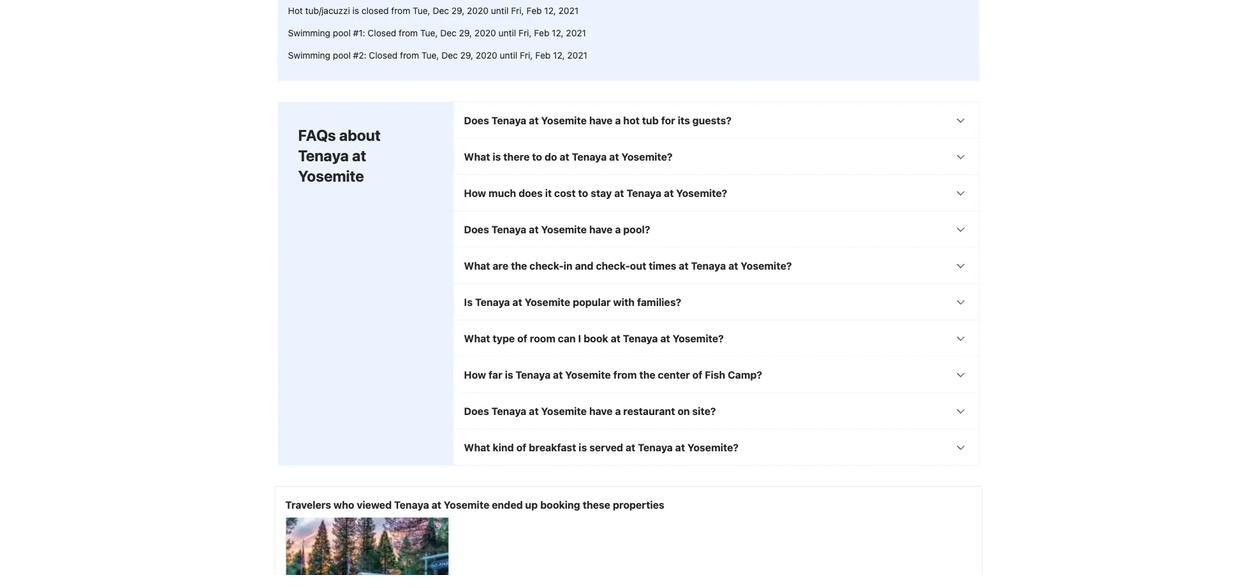 Task type: describe. For each thing, give the bounding box(es) containing it.
from for #2:
[[400, 50, 419, 60]]

room
[[530, 333, 556, 345]]

at down does tenaya at yosemite have a pool? dropdown button
[[729, 260, 739, 272]]

properties
[[613, 499, 665, 511]]

is inside how far is tenaya at yosemite from the center of fish camp? dropdown button
[[505, 369, 513, 381]]

cost
[[555, 187, 576, 199]]

tub
[[642, 114, 659, 126]]

in
[[564, 260, 573, 272]]

feb for swimming pool #1: closed from tue, dec 29, 2020 until fri, feb 12, 2021
[[534, 28, 550, 38]]

have for pool?
[[589, 223, 613, 236]]

feb for hot tub/jacuzzi is closed from tue, dec 29, 2020 until fri, feb 12, 2021
[[527, 5, 542, 16]]

tenaya up is tenaya at yosemite popular with families? dropdown button
[[691, 260, 726, 272]]

does tenaya at yosemite have a restaurant on site? button
[[454, 393, 979, 429]]

fri, for swimming pool #1: closed from tue, dec 29, 2020 until fri, feb 12, 2021
[[519, 28, 532, 38]]

yosemite up what is there to do at tenaya at yosemite?
[[541, 114, 587, 126]]

does
[[519, 187, 543, 199]]

tue, for is
[[413, 5, 431, 16]]

how far is tenaya at yosemite from the center of fish camp?
[[464, 369, 763, 381]]

yosemite? down does tenaya at yosemite have a pool? dropdown button
[[741, 260, 792, 272]]

is tenaya at yosemite popular with families? button
[[454, 284, 979, 320]]

yosemite up does tenaya at yosemite have a restaurant on site?
[[565, 369, 611, 381]]

tenaya right is
[[475, 296, 510, 308]]

yosemite inside faqs about tenaya at yosemite
[[298, 167, 364, 185]]

at right do
[[560, 151, 570, 163]]

tenaya down much
[[492, 223, 527, 236]]

2021 for swimming pool #1: closed from tue, dec 29, 2020 until fri, feb 12, 2021
[[566, 28, 586, 38]]

type
[[493, 333, 515, 345]]

its
[[678, 114, 690, 126]]

at right the times
[[679, 260, 689, 272]]

what are the check-in and check-out times at tenaya at yosemite? button
[[454, 248, 979, 284]]

does tenaya at yosemite have a pool? button
[[454, 212, 979, 247]]

fish
[[705, 369, 726, 381]]

what type of room can i book at tenaya at yosemite?
[[464, 333, 724, 345]]

yosemite? down tub
[[622, 151, 673, 163]]

dec for #1:
[[440, 28, 457, 38]]

center
[[658, 369, 690, 381]]

dec for #2:
[[442, 50, 458, 60]]

12, for swimming pool #2: closed from tue, dec 29, 2020 until fri, feb 12, 2021
[[553, 50, 565, 60]]

pool?
[[624, 223, 651, 236]]

served
[[590, 442, 623, 454]]

#2:
[[353, 50, 367, 60]]

popular
[[573, 296, 611, 308]]

viewed
[[357, 499, 392, 511]]

what for what kind of breakfast is served at tenaya at yosemite?
[[464, 442, 490, 454]]

does for does tenaya at yosemite have a restaurant on site?
[[464, 405, 489, 417]]

at right served
[[626, 442, 636, 454]]

guests?
[[693, 114, 732, 126]]

tenaya right far
[[516, 369, 551, 381]]

from for is
[[391, 5, 411, 16]]

times
[[649, 260, 677, 272]]

29, for #2:
[[460, 50, 474, 60]]

who
[[334, 499, 355, 511]]

tenaya down with
[[623, 333, 658, 345]]

29, for is
[[452, 5, 465, 16]]

29, for #1:
[[459, 28, 472, 38]]

how for how much does it cost to stay at tenaya at yosemite?
[[464, 187, 486, 199]]

booking
[[541, 499, 581, 511]]

hot tub/jacuzzi is closed from tue, dec 29, 2020 until fri, feb 12, 2021
[[288, 5, 579, 16]]

is left 'closed'
[[353, 5, 359, 16]]

at up 'stay'
[[609, 151, 619, 163]]

have for hot
[[589, 114, 613, 126]]

at right 'stay'
[[615, 187, 624, 199]]

how much does it cost to stay at tenaya at yosemite?
[[464, 187, 728, 199]]

fri, for swimming pool #2: closed from tue, dec 29, 2020 until fri, feb 12, 2021
[[520, 50, 533, 60]]

what kind of breakfast is served at tenaya at yosemite?
[[464, 442, 739, 454]]

2 check- from the left
[[596, 260, 630, 272]]

2021 for swimming pool #2: closed from tue, dec 29, 2020 until fri, feb 12, 2021
[[568, 50, 588, 60]]

site?
[[693, 405, 716, 417]]

i
[[578, 333, 581, 345]]

at down the what is there to do at tenaya at yosemite? dropdown button
[[664, 187, 674, 199]]

swimming pool #2: closed from tue, dec 29, 2020 until fri, feb 12, 2021
[[288, 50, 588, 60]]

hot
[[624, 114, 640, 126]]

can
[[558, 333, 576, 345]]

until for swimming pool #1: closed from tue, dec 29, 2020 until fri, feb 12, 2021
[[499, 28, 516, 38]]

at right viewed
[[432, 499, 442, 511]]

2020 for swimming pool #2: closed from tue, dec 29, 2020 until fri, feb 12, 2021
[[476, 50, 498, 60]]

at down families?
[[661, 333, 670, 345]]

2020 for hot tub/jacuzzi is closed from tue, dec 29, 2020 until fri, feb 12, 2021
[[467, 5, 489, 16]]

what for what is there to do at tenaya at yosemite?
[[464, 151, 490, 163]]

tenaya up pool?
[[627, 187, 662, 199]]

feb for swimming pool #2: closed from tue, dec 29, 2020 until fri, feb 12, 2021
[[535, 50, 551, 60]]

at up breakfast
[[529, 405, 539, 417]]

does tenaya at yosemite have a restaurant on site?
[[464, 405, 716, 417]]

restaurant
[[624, 405, 675, 417]]

and
[[575, 260, 594, 272]]

accordion control element
[[453, 102, 980, 466]]

faqs about tenaya at yosemite
[[298, 126, 381, 185]]

out
[[630, 260, 647, 272]]

from inside dropdown button
[[614, 369, 637, 381]]



Task type: locate. For each thing, give the bounding box(es) containing it.
how much does it cost to stay at tenaya at yosemite? button
[[454, 175, 979, 211]]

what left kind at left bottom
[[464, 442, 490, 454]]

of for what type of room can i book at tenaya at yosemite?
[[518, 333, 528, 345]]

check- right and
[[596, 260, 630, 272]]

is tenaya at yosemite popular with families?
[[464, 296, 682, 308]]

0 vertical spatial 29,
[[452, 5, 465, 16]]

is left served
[[579, 442, 587, 454]]

0 vertical spatial closed
[[368, 28, 396, 38]]

much
[[489, 187, 516, 199]]

feb
[[527, 5, 542, 16], [534, 28, 550, 38], [535, 50, 551, 60]]

1 vertical spatial closed
[[369, 50, 398, 60]]

0 vertical spatial 2021
[[559, 5, 579, 16]]

yosemite down cost
[[541, 223, 587, 236]]

1 vertical spatial to
[[578, 187, 589, 199]]

0 vertical spatial 2020
[[467, 5, 489, 16]]

1 pool from the top
[[333, 28, 351, 38]]

1 vertical spatial 2020
[[475, 28, 496, 38]]

tue, down hot tub/jacuzzi is closed from tue, dec 29, 2020 until fri, feb 12, 2021
[[420, 28, 438, 38]]

2 vertical spatial a
[[615, 405, 621, 417]]

2 does from the top
[[464, 223, 489, 236]]

0 vertical spatial 12,
[[545, 5, 556, 16]]

what kind of breakfast is served at tenaya at yosemite? button
[[454, 430, 979, 466]]

2 vertical spatial 12,
[[553, 50, 565, 60]]

far
[[489, 369, 503, 381]]

at
[[529, 114, 539, 126], [352, 147, 366, 164], [560, 151, 570, 163], [609, 151, 619, 163], [615, 187, 624, 199], [664, 187, 674, 199], [529, 223, 539, 236], [679, 260, 689, 272], [729, 260, 739, 272], [513, 296, 523, 308], [611, 333, 621, 345], [661, 333, 670, 345], [553, 369, 563, 381], [529, 405, 539, 417], [626, 442, 636, 454], [676, 442, 685, 454], [432, 499, 442, 511]]

1 how from the top
[[464, 187, 486, 199]]

have for restaurant
[[589, 405, 613, 417]]

2 what from the top
[[464, 260, 490, 272]]

on
[[678, 405, 690, 417]]

2 have from the top
[[589, 223, 613, 236]]

3 a from the top
[[615, 405, 621, 417]]

0 vertical spatial of
[[518, 333, 528, 345]]

tue, up swimming pool #1: closed from tue, dec 29, 2020 until fri, feb 12, 2021
[[413, 5, 431, 16]]

2 vertical spatial 29,
[[460, 50, 474, 60]]

the
[[511, 260, 527, 272], [640, 369, 656, 381]]

travelers who viewed tenaya at yosemite ended up booking these properties
[[286, 499, 665, 511]]

fri, for hot tub/jacuzzi is closed from tue, dec 29, 2020 until fri, feb 12, 2021
[[511, 5, 524, 16]]

0 horizontal spatial check-
[[530, 260, 564, 272]]

ended
[[492, 499, 523, 511]]

2 swimming from the top
[[288, 50, 331, 60]]

4 what from the top
[[464, 442, 490, 454]]

dec
[[433, 5, 449, 16], [440, 28, 457, 38], [442, 50, 458, 60]]

1 have from the top
[[589, 114, 613, 126]]

until for swimming pool #2: closed from tue, dec 29, 2020 until fri, feb 12, 2021
[[500, 50, 518, 60]]

is inside the what is there to do at tenaya at yosemite? dropdown button
[[493, 151, 501, 163]]

at down about
[[352, 147, 366, 164]]

from up "restaurant"
[[614, 369, 637, 381]]

3 have from the top
[[589, 405, 613, 417]]

what are the check-in and check-out times at tenaya at yosemite?
[[464, 260, 792, 272]]

what for what type of room can i book at tenaya at yosemite?
[[464, 333, 490, 345]]

1 vertical spatial feb
[[534, 28, 550, 38]]

tenaya up 'how much does it cost to stay at tenaya at yosemite?'
[[572, 151, 607, 163]]

2 vertical spatial feb
[[535, 50, 551, 60]]

is left 'there'
[[493, 151, 501, 163]]

from for #1:
[[399, 28, 418, 38]]

1 vertical spatial fri,
[[519, 28, 532, 38]]

1 vertical spatial a
[[615, 223, 621, 236]]

how left much
[[464, 187, 486, 199]]

29, up the swimming pool #2: closed from tue, dec 29, 2020 until fri, feb 12, 2021
[[459, 28, 472, 38]]

swimming
[[288, 28, 331, 38], [288, 50, 331, 60]]

closed for #1:
[[368, 28, 396, 38]]

how left far
[[464, 369, 486, 381]]

2 vertical spatial have
[[589, 405, 613, 417]]

these
[[583, 499, 611, 511]]

2 vertical spatial tue,
[[422, 50, 439, 60]]

does for does tenaya at yosemite have a hot tub for its guests?
[[464, 114, 489, 126]]

2 vertical spatial dec
[[442, 50, 458, 60]]

have left pool?
[[589, 223, 613, 236]]

pool left #1:
[[333, 28, 351, 38]]

at right book on the bottom left of the page
[[611, 333, 621, 345]]

2 vertical spatial fri,
[[520, 50, 533, 60]]

1 vertical spatial tue,
[[420, 28, 438, 38]]

until
[[491, 5, 509, 16], [499, 28, 516, 38], [500, 50, 518, 60]]

to left 'stay'
[[578, 187, 589, 199]]

0 vertical spatial fri,
[[511, 5, 524, 16]]

1 what from the top
[[464, 151, 490, 163]]

faqs
[[298, 126, 336, 144]]

of right kind at left bottom
[[517, 442, 527, 454]]

0 vertical spatial swimming
[[288, 28, 331, 38]]

a for restaurant
[[615, 405, 621, 417]]

at inside faqs about tenaya at yosemite
[[352, 147, 366, 164]]

travelers
[[286, 499, 331, 511]]

29, down swimming pool #1: closed from tue, dec 29, 2020 until fri, feb 12, 2021
[[460, 50, 474, 60]]

12,
[[545, 5, 556, 16], [552, 28, 564, 38], [553, 50, 565, 60]]

have
[[589, 114, 613, 126], [589, 223, 613, 236], [589, 405, 613, 417]]

dec for is
[[433, 5, 449, 16]]

what left type at the bottom of the page
[[464, 333, 490, 345]]

pool
[[333, 28, 351, 38], [333, 50, 351, 60]]

tenaya right viewed
[[394, 499, 429, 511]]

2 vertical spatial of
[[517, 442, 527, 454]]

from
[[391, 5, 411, 16], [399, 28, 418, 38], [400, 50, 419, 60], [614, 369, 637, 381]]

0 vertical spatial a
[[615, 114, 621, 126]]

0 vertical spatial pool
[[333, 28, 351, 38]]

book
[[584, 333, 609, 345]]

yosemite left ended on the left bottom of page
[[444, 499, 490, 511]]

tenaya down faqs
[[298, 147, 349, 164]]

have up what kind of breakfast is served at tenaya at yosemite?
[[589, 405, 613, 417]]

tue,
[[413, 5, 431, 16], [420, 28, 438, 38], [422, 50, 439, 60]]

how
[[464, 187, 486, 199], [464, 369, 486, 381]]

pool left #2:
[[333, 50, 351, 60]]

2021 for hot tub/jacuzzi is closed from tue, dec 29, 2020 until fri, feb 12, 2021
[[559, 5, 579, 16]]

0 vertical spatial does
[[464, 114, 489, 126]]

is right far
[[505, 369, 513, 381]]

1 horizontal spatial the
[[640, 369, 656, 381]]

kind
[[493, 442, 514, 454]]

camp?
[[728, 369, 763, 381]]

closed
[[362, 5, 389, 16]]

yosemite up breakfast
[[541, 405, 587, 417]]

1 vertical spatial how
[[464, 369, 486, 381]]

tue, for #1:
[[420, 28, 438, 38]]

swimming for swimming pool #2: closed from tue, dec 29, 2020 until fri, feb 12, 2021
[[288, 50, 331, 60]]

1 a from the top
[[615, 114, 621, 126]]

closed for #2:
[[369, 50, 398, 60]]

0 horizontal spatial to
[[532, 151, 542, 163]]

1 check- from the left
[[530, 260, 564, 272]]

2020 up swimming pool #1: closed from tue, dec 29, 2020 until fri, feb 12, 2021
[[467, 5, 489, 16]]

yosemite down faqs
[[298, 167, 364, 185]]

1 vertical spatial of
[[693, 369, 703, 381]]

what is there to do at tenaya at yosemite?
[[464, 151, 673, 163]]

2 how from the top
[[464, 369, 486, 381]]

yosemite? up "fish"
[[673, 333, 724, 345]]

fri,
[[511, 5, 524, 16], [519, 28, 532, 38], [520, 50, 533, 60]]

1 does from the top
[[464, 114, 489, 126]]

have left hot
[[589, 114, 613, 126]]

2 vertical spatial 2020
[[476, 50, 498, 60]]

tue, for #2:
[[422, 50, 439, 60]]

of
[[518, 333, 528, 345], [693, 369, 703, 381], [517, 442, 527, 454]]

2020 for swimming pool #1: closed from tue, dec 29, 2020 until fri, feb 12, 2021
[[475, 28, 496, 38]]

how far is tenaya at yosemite from the center of fish camp? button
[[454, 357, 979, 393]]

dec up swimming pool #1: closed from tue, dec 29, 2020 until fri, feb 12, 2021
[[433, 5, 449, 16]]

1 vertical spatial the
[[640, 369, 656, 381]]

0 vertical spatial the
[[511, 260, 527, 272]]

at down on
[[676, 442, 685, 454]]

2 vertical spatial does
[[464, 405, 489, 417]]

yosemite up room at bottom
[[525, 296, 571, 308]]

2020
[[467, 5, 489, 16], [475, 28, 496, 38], [476, 50, 498, 60]]

0 vertical spatial dec
[[433, 5, 449, 16]]

does
[[464, 114, 489, 126], [464, 223, 489, 236], [464, 405, 489, 417]]

do
[[545, 151, 557, 163]]

to
[[532, 151, 542, 163], [578, 187, 589, 199]]

up
[[525, 499, 538, 511]]

0 vertical spatial how
[[464, 187, 486, 199]]

1 vertical spatial 2021
[[566, 28, 586, 38]]

what left "are" in the top left of the page
[[464, 260, 490, 272]]

1 vertical spatial dec
[[440, 28, 457, 38]]

tenaya inside faqs about tenaya at yosemite
[[298, 147, 349, 164]]

12, for swimming pool #1: closed from tue, dec 29, 2020 until fri, feb 12, 2021
[[552, 28, 564, 38]]

swimming pool #1: closed from tue, dec 29, 2020 until fri, feb 12, 2021
[[288, 28, 586, 38]]

does tenaya at yosemite have a pool?
[[464, 223, 651, 236]]

a for hot
[[615, 114, 621, 126]]

2 vertical spatial 2021
[[568, 50, 588, 60]]

29,
[[452, 5, 465, 16], [459, 28, 472, 38], [460, 50, 474, 60]]

1 vertical spatial 29,
[[459, 28, 472, 38]]

2020 down swimming pool #1: closed from tue, dec 29, 2020 until fri, feb 12, 2021
[[476, 50, 498, 60]]

about
[[339, 126, 381, 144]]

how for how far is tenaya at yosemite from the center of fish camp?
[[464, 369, 486, 381]]

closed right #2:
[[369, 50, 398, 60]]

does tenaya at yosemite have a hot tub for its guests?
[[464, 114, 732, 126]]

at up type at the bottom of the page
[[513, 296, 523, 308]]

what for what are the check-in and check-out times at tenaya at yosemite?
[[464, 260, 490, 272]]

2 pool from the top
[[333, 50, 351, 60]]

from down swimming pool #1: closed from tue, dec 29, 2020 until fri, feb 12, 2021
[[400, 50, 419, 60]]

dec down swimming pool #1: closed from tue, dec 29, 2020 until fri, feb 12, 2021
[[442, 50, 458, 60]]

12, for hot tub/jacuzzi is closed from tue, dec 29, 2020 until fri, feb 12, 2021
[[545, 5, 556, 16]]

1 vertical spatial until
[[499, 28, 516, 38]]

what
[[464, 151, 490, 163], [464, 260, 490, 272], [464, 333, 490, 345], [464, 442, 490, 454]]

families?
[[637, 296, 682, 308]]

to left do
[[532, 151, 542, 163]]

pool for #1:
[[333, 28, 351, 38]]

at down can
[[553, 369, 563, 381]]

with
[[613, 296, 635, 308]]

is
[[353, 5, 359, 16], [493, 151, 501, 163], [505, 369, 513, 381], [579, 442, 587, 454]]

for
[[661, 114, 676, 126]]

3 does from the top
[[464, 405, 489, 417]]

what is there to do at tenaya at yosemite? button
[[454, 139, 979, 175]]

0 horizontal spatial the
[[511, 260, 527, 272]]

29, up swimming pool #1: closed from tue, dec 29, 2020 until fri, feb 12, 2021
[[452, 5, 465, 16]]

2020 up the swimming pool #2: closed from tue, dec 29, 2020 until fri, feb 12, 2021
[[475, 28, 496, 38]]

pool for #2:
[[333, 50, 351, 60]]

at down does
[[529, 223, 539, 236]]

hot
[[288, 5, 303, 16]]

closed right #1:
[[368, 28, 396, 38]]

1 vertical spatial does
[[464, 223, 489, 236]]

what type of room can i book at tenaya at yosemite? button
[[454, 321, 979, 356]]

a left "restaurant"
[[615, 405, 621, 417]]

1 vertical spatial pool
[[333, 50, 351, 60]]

it
[[545, 187, 552, 199]]

of left "fish"
[[693, 369, 703, 381]]

tue, down swimming pool #1: closed from tue, dec 29, 2020 until fri, feb 12, 2021
[[422, 50, 439, 60]]

a
[[615, 114, 621, 126], [615, 223, 621, 236], [615, 405, 621, 417]]

#1:
[[353, 28, 365, 38]]

2 vertical spatial until
[[500, 50, 518, 60]]

2 a from the top
[[615, 223, 621, 236]]

stay
[[591, 187, 612, 199]]

tenaya down "restaurant"
[[638, 442, 673, 454]]

of for what kind of breakfast is served at tenaya at yosemite?
[[517, 442, 527, 454]]

a left hot
[[615, 114, 621, 126]]

1 horizontal spatial to
[[578, 187, 589, 199]]

1 swimming from the top
[[288, 28, 331, 38]]

0 vertical spatial until
[[491, 5, 509, 16]]

3 what from the top
[[464, 333, 490, 345]]

1 vertical spatial swimming
[[288, 50, 331, 60]]

a for pool?
[[615, 223, 621, 236]]

tenaya up 'there'
[[492, 114, 527, 126]]

from right 'closed'
[[391, 5, 411, 16]]

tenaya up kind at left bottom
[[492, 405, 527, 417]]

yosemite? down the does tenaya at yosemite have a restaurant on site? dropdown button
[[688, 442, 739, 454]]

closed
[[368, 28, 396, 38], [369, 50, 398, 60]]

yosemite?
[[622, 151, 673, 163], [676, 187, 728, 199], [741, 260, 792, 272], [673, 333, 724, 345], [688, 442, 739, 454]]

0 vertical spatial to
[[532, 151, 542, 163]]

breakfast
[[529, 442, 576, 454]]

does tenaya at yosemite have a hot tub for its guests? button
[[454, 103, 979, 138]]

what left 'there'
[[464, 151, 490, 163]]

1 vertical spatial have
[[589, 223, 613, 236]]

0 vertical spatial have
[[589, 114, 613, 126]]

is
[[464, 296, 473, 308]]

check- left and
[[530, 260, 564, 272]]

at up 'there'
[[529, 114, 539, 126]]

from down hot tub/jacuzzi is closed from tue, dec 29, 2020 until fri, feb 12, 2021
[[399, 28, 418, 38]]

dec up the swimming pool #2: closed from tue, dec 29, 2020 until fri, feb 12, 2021
[[440, 28, 457, 38]]

yosemite
[[541, 114, 587, 126], [298, 167, 364, 185], [541, 223, 587, 236], [525, 296, 571, 308], [565, 369, 611, 381], [541, 405, 587, 417], [444, 499, 490, 511]]

1 horizontal spatial check-
[[596, 260, 630, 272]]

yosemite? down the what is there to do at tenaya at yosemite? dropdown button
[[676, 187, 728, 199]]

0 vertical spatial feb
[[527, 5, 542, 16]]

there
[[504, 151, 530, 163]]

a left pool?
[[615, 223, 621, 236]]

does for does tenaya at yosemite have a pool?
[[464, 223, 489, 236]]

the left center
[[640, 369, 656, 381]]

the right "are" in the top left of the page
[[511, 260, 527, 272]]

is inside what kind of breakfast is served at tenaya at yosemite? dropdown button
[[579, 442, 587, 454]]

until for hot tub/jacuzzi is closed from tue, dec 29, 2020 until fri, feb 12, 2021
[[491, 5, 509, 16]]

2021
[[559, 5, 579, 16], [566, 28, 586, 38], [568, 50, 588, 60]]

0 vertical spatial tue,
[[413, 5, 431, 16]]

tub/jacuzzi
[[305, 5, 350, 16]]

are
[[493, 260, 509, 272]]

swimming for swimming pool #1: closed from tue, dec 29, 2020 until fri, feb 12, 2021
[[288, 28, 331, 38]]

1 vertical spatial 12,
[[552, 28, 564, 38]]

of right type at the bottom of the page
[[518, 333, 528, 345]]



Task type: vqa. For each thing, say whether or not it's contained in the screenshot.
"Windsor (7)"
no



